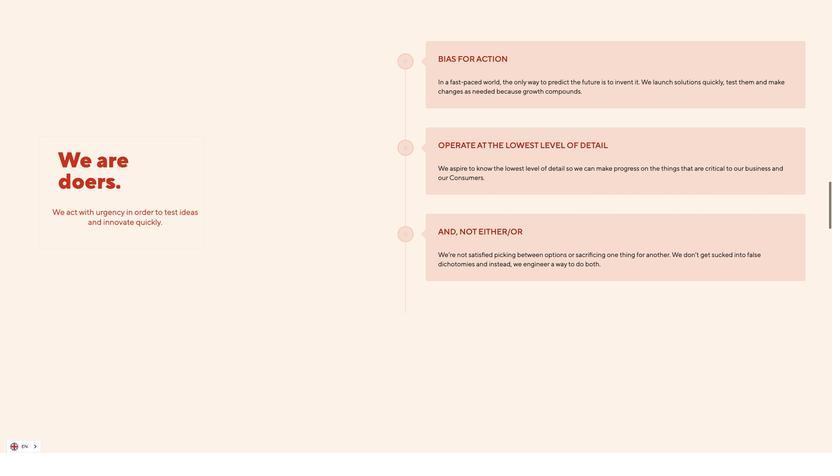 Task type: vqa. For each thing, say whether or not it's contained in the screenshot.
the how
no



Task type: locate. For each thing, give the bounding box(es) containing it.
to inside we act with urgency in order to test ideas and innovate quickly.
[[155, 207, 163, 216]]

and right business
[[772, 164, 783, 172]]

into
[[734, 251, 746, 258]]

0 vertical spatial we
[[574, 164, 583, 172]]

1 vertical spatial test
[[164, 207, 178, 216]]

thing
[[620, 251, 635, 258]]

sucked
[[712, 251, 733, 258]]

detail up can
[[580, 140, 608, 150]]

only
[[514, 78, 527, 86]]

not inside we're not satisfied picking between options or sacrificing one thing for another. we don't get sucked into false dichotomies and instead, we engineer a way to do both.
[[457, 251, 467, 258]]

1 horizontal spatial our
[[734, 164, 744, 172]]

1 horizontal spatial level
[[540, 140, 565, 150]]

1 vertical spatial a
[[551, 260, 554, 268]]

invent
[[615, 78, 633, 86]]

do
[[576, 260, 584, 268]]

bias for action
[[438, 54, 508, 63]]

the right know
[[494, 164, 504, 172]]

know
[[477, 164, 492, 172]]

on
[[641, 164, 649, 172]]

test left them
[[726, 78, 737, 86]]

1 horizontal spatial detail
[[580, 140, 608, 150]]

1 vertical spatial make
[[596, 164, 613, 172]]

detail
[[580, 140, 608, 150], [548, 164, 565, 172]]

0 vertical spatial level
[[540, 140, 565, 150]]

solutions
[[674, 78, 701, 86]]

to up consumers. at the right top of page
[[469, 164, 475, 172]]

to up 'quickly.'
[[155, 207, 163, 216]]

because
[[497, 87, 522, 95]]

Language field
[[7, 440, 41, 453]]

0 horizontal spatial are
[[97, 147, 129, 172]]

our
[[734, 164, 744, 172], [438, 174, 448, 181]]

false
[[747, 251, 761, 258]]

quickly,
[[703, 78, 725, 86]]

operate at the lowest level of detail
[[438, 140, 608, 150]]

can
[[584, 164, 595, 172]]

1 vertical spatial our
[[438, 174, 448, 181]]

1 vertical spatial level
[[526, 164, 540, 172]]

make right can
[[596, 164, 613, 172]]

make right them
[[769, 78, 785, 86]]

0 vertical spatial for
[[458, 54, 475, 63]]

1 horizontal spatial are
[[695, 164, 704, 172]]

make inside in a fast-paced world, the only way to predict the future is to invent it. we launch solutions quickly, test them and make changes as needed because growth compounds.
[[769, 78, 785, 86]]

1 horizontal spatial a
[[551, 260, 554, 268]]

ideas
[[180, 207, 198, 216]]

1 vertical spatial way
[[556, 260, 567, 268]]

not
[[460, 227, 477, 236], [457, 251, 467, 258]]

to
[[541, 78, 547, 86], [607, 78, 614, 86], [469, 164, 475, 172], [726, 164, 733, 172], [155, 207, 163, 216], [569, 260, 575, 268]]

or
[[568, 251, 574, 258]]

we for we act with urgency in order to test ideas and innovate quickly.
[[52, 207, 65, 216]]

don't
[[684, 251, 699, 258]]

action
[[476, 54, 508, 63]]

consumers.
[[449, 174, 485, 181]]

between
[[517, 251, 543, 258]]

not for we're
[[457, 251, 467, 258]]

1 horizontal spatial make
[[769, 78, 785, 86]]

bias
[[438, 54, 456, 63]]

way up growth
[[528, 78, 539, 86]]

1 vertical spatial not
[[457, 251, 467, 258]]

at
[[477, 140, 487, 150]]

either/or
[[478, 227, 523, 236]]

not right and,
[[460, 227, 477, 236]]

0 horizontal spatial level
[[526, 164, 540, 172]]

way down 'options' on the bottom right of the page
[[556, 260, 567, 268]]

compounds.
[[545, 87, 582, 95]]

1 vertical spatial of
[[541, 164, 547, 172]]

the
[[503, 78, 513, 86], [571, 78, 581, 86], [488, 140, 504, 150], [494, 164, 504, 172], [650, 164, 660, 172]]

and
[[756, 78, 767, 86], [772, 164, 783, 172], [88, 217, 102, 226], [476, 260, 488, 268]]

0 horizontal spatial detail
[[548, 164, 565, 172]]

predict
[[548, 78, 569, 86]]

of
[[567, 140, 578, 150], [541, 164, 547, 172]]

0 vertical spatial not
[[460, 227, 477, 236]]

innovate
[[103, 217, 134, 226]]

a
[[445, 78, 449, 86], [551, 260, 554, 268]]

we right so
[[574, 164, 583, 172]]

test inside in a fast-paced world, the only way to predict the future is to invent it. we launch solutions quickly, test them and make changes as needed because growth compounds.
[[726, 78, 737, 86]]

we inside we act with urgency in order to test ideas and innovate quickly.
[[52, 207, 65, 216]]

changes
[[438, 87, 463, 95]]

lowest
[[506, 140, 539, 150], [505, 164, 524, 172]]

a inside we're not satisfied picking between options or sacrificing one thing for another. we don't get sucked into false dichotomies and instead, we engineer a way to do both.
[[551, 260, 554, 268]]

way
[[528, 78, 539, 86], [556, 260, 567, 268]]

en
[[22, 444, 28, 449]]

test
[[726, 78, 737, 86], [164, 207, 178, 216]]

0 horizontal spatial our
[[438, 174, 448, 181]]

1 horizontal spatial we
[[574, 164, 583, 172]]

for
[[458, 54, 475, 63], [637, 251, 645, 258]]

we
[[574, 164, 583, 172], [513, 260, 522, 268]]

and right them
[[756, 78, 767, 86]]

level inside we aspire to know the lowest level of detail so we can make progress on the things that are critical to our business and our consumers.
[[526, 164, 540, 172]]

0 vertical spatial make
[[769, 78, 785, 86]]

1 vertical spatial lowest
[[505, 164, 524, 172]]

are
[[97, 147, 129, 172], [695, 164, 704, 172]]

and down satisfied
[[476, 260, 488, 268]]

our left business
[[734, 164, 744, 172]]

we for we are doers.
[[58, 147, 92, 172]]

0 horizontal spatial way
[[528, 78, 539, 86]]

make
[[769, 78, 785, 86], [596, 164, 613, 172]]

and down the with
[[88, 217, 102, 226]]

1 horizontal spatial test
[[726, 78, 737, 86]]

0 vertical spatial way
[[528, 78, 539, 86]]

a right in
[[445, 78, 449, 86]]

and inside in a fast-paced world, the only way to predict the future is to invent it. we launch solutions quickly, test them and make changes as needed because growth compounds.
[[756, 78, 767, 86]]

act
[[66, 207, 77, 216]]

we
[[641, 78, 652, 86], [58, 147, 92, 172], [438, 164, 448, 172], [52, 207, 65, 216], [672, 251, 682, 258]]

and inside we act with urgency in order to test ideas and innovate quickly.
[[88, 217, 102, 226]]

for right bias
[[458, 54, 475, 63]]

launch
[[653, 78, 673, 86]]

of up so
[[567, 140, 578, 150]]

1 horizontal spatial for
[[637, 251, 645, 258]]

with
[[79, 207, 94, 216]]

another.
[[646, 251, 671, 258]]

and inside we're not satisfied picking between options or sacrificing one thing for another. we don't get sucked into false dichotomies and instead, we engineer a way to do both.
[[476, 260, 488, 268]]

we down picking
[[513, 260, 522, 268]]

are inside we are doers.
[[97, 147, 129, 172]]

we're not satisfied picking between options or sacrificing one thing for another. we don't get sucked into false dichotomies and instead, we engineer a way to do both.
[[438, 251, 761, 268]]

test inside we act with urgency in order to test ideas and innovate quickly.
[[164, 207, 178, 216]]

our left consumers. at the right top of page
[[438, 174, 448, 181]]

not up dichotomies
[[457, 251, 467, 258]]

so
[[566, 164, 573, 172]]

0 horizontal spatial of
[[541, 164, 547, 172]]

0 horizontal spatial make
[[596, 164, 613, 172]]

1 horizontal spatial of
[[567, 140, 578, 150]]

0 horizontal spatial a
[[445, 78, 449, 86]]

we inside we aspire to know the lowest level of detail so we can make progress on the things that are critical to our business and our consumers.
[[438, 164, 448, 172]]

in
[[126, 207, 133, 216]]

operate
[[438, 140, 476, 150]]

to left do
[[569, 260, 575, 268]]

we inside we are doers.
[[58, 147, 92, 172]]

0 vertical spatial a
[[445, 78, 449, 86]]

it.
[[635, 78, 640, 86]]

of left so
[[541, 164, 547, 172]]

1 horizontal spatial way
[[556, 260, 567, 268]]

level
[[540, 140, 565, 150], [526, 164, 540, 172]]

as
[[465, 87, 471, 95]]

1 vertical spatial detail
[[548, 164, 565, 172]]

test left ideas
[[164, 207, 178, 216]]

detail left so
[[548, 164, 565, 172]]

we inside we aspire to know the lowest level of detail so we can make progress on the things that are critical to our business and our consumers.
[[574, 164, 583, 172]]

a down 'options' on the bottom right of the page
[[551, 260, 554, 268]]

for right thing
[[637, 251, 645, 258]]

1 vertical spatial for
[[637, 251, 645, 258]]

paced
[[464, 78, 482, 86]]

1 vertical spatial we
[[513, 260, 522, 268]]

0 vertical spatial test
[[726, 78, 737, 86]]

0 horizontal spatial we
[[513, 260, 522, 268]]

0 horizontal spatial test
[[164, 207, 178, 216]]

0 vertical spatial detail
[[580, 140, 608, 150]]

of inside we aspire to know the lowest level of detail so we can make progress on the things that are critical to our business and our consumers.
[[541, 164, 547, 172]]



Task type: describe. For each thing, give the bounding box(es) containing it.
is
[[602, 78, 606, 86]]

lowest inside we aspire to know the lowest level of detail so we can make progress on the things that are critical to our business and our consumers.
[[505, 164, 524, 172]]

0 vertical spatial of
[[567, 140, 578, 150]]

critical
[[705, 164, 725, 172]]

we inside we're not satisfied picking between options or sacrificing one thing for another. we don't get sucked into false dichotomies and instead, we engineer a way to do both.
[[513, 260, 522, 268]]

to right critical at the right top of the page
[[726, 164, 733, 172]]

we inside we're not satisfied picking between options or sacrificing one thing for another. we don't get sucked into false dichotomies and instead, we engineer a way to do both.
[[672, 251, 682, 258]]

get
[[701, 251, 710, 258]]

not for and,
[[460, 227, 477, 236]]

and, not either/or
[[438, 227, 523, 236]]

picking
[[494, 251, 516, 258]]

we are doers.
[[58, 147, 129, 193]]

options
[[545, 251, 567, 258]]

to inside we're not satisfied picking between options or sacrificing one thing for another. we don't get sucked into false dichotomies and instead, we engineer a way to do both.
[[569, 260, 575, 268]]

we act with urgency in order to test ideas and innovate quickly.
[[52, 207, 198, 226]]

we inside in a fast-paced world, the only way to predict the future is to invent it. we launch solutions quickly, test them and make changes as needed because growth compounds.
[[641, 78, 652, 86]]

way inside we're not satisfied picking between options or sacrificing one thing for another. we don't get sucked into false dichotomies and instead, we engineer a way to do both.
[[556, 260, 567, 268]]

way inside in a fast-paced world, the only way to predict the future is to invent it. we launch solutions quickly, test them and make changes as needed because growth compounds.
[[528, 78, 539, 86]]

the right at
[[488, 140, 504, 150]]

we for we aspire to know the lowest level of detail so we can make progress on the things that are critical to our business and our consumers.
[[438, 164, 448, 172]]

world,
[[483, 78, 501, 86]]

aspire
[[450, 164, 468, 172]]

the up compounds.
[[571, 78, 581, 86]]

we're
[[438, 251, 456, 258]]

0 vertical spatial our
[[734, 164, 744, 172]]

and,
[[438, 227, 458, 236]]

progress
[[614, 164, 639, 172]]

satisfied
[[469, 251, 493, 258]]

we aspire to know the lowest level of detail so we can make progress on the things that are critical to our business and our consumers.
[[438, 164, 783, 181]]

things
[[661, 164, 680, 172]]

0 vertical spatial lowest
[[506, 140, 539, 150]]

0 horizontal spatial for
[[458, 54, 475, 63]]

in a fast-paced world, the only way to predict the future is to invent it. we launch solutions quickly, test them and make changes as needed because growth compounds.
[[438, 78, 785, 95]]

a inside in a fast-paced world, the only way to predict the future is to invent it. we launch solutions quickly, test them and make changes as needed because growth compounds.
[[445, 78, 449, 86]]

to up growth
[[541, 78, 547, 86]]

to right 'is'
[[607, 78, 614, 86]]

in
[[438, 78, 444, 86]]

fast-
[[450, 78, 464, 86]]

engineer
[[523, 260, 550, 268]]

business
[[745, 164, 771, 172]]

dichotomies
[[438, 260, 475, 268]]

english flag image
[[10, 443, 18, 451]]

instead,
[[489, 260, 512, 268]]

and inside we aspire to know the lowest level of detail so we can make progress on the things that are critical to our business and our consumers.
[[772, 164, 783, 172]]

needed
[[472, 87, 495, 95]]

are inside we aspire to know the lowest level of detail so we can make progress on the things that are critical to our business and our consumers.
[[695, 164, 704, 172]]

urgency
[[96, 207, 125, 216]]

order
[[134, 207, 154, 216]]

the up because on the top of the page
[[503, 78, 513, 86]]

for inside we're not satisfied picking between options or sacrificing one thing for another. we don't get sucked into false dichotomies and instead, we engineer a way to do both.
[[637, 251, 645, 258]]

detail inside we aspire to know the lowest level of detail so we can make progress on the things that are critical to our business and our consumers.
[[548, 164, 565, 172]]

doers.
[[58, 168, 121, 193]]

that
[[681, 164, 693, 172]]

the right on
[[650, 164, 660, 172]]

one
[[607, 251, 618, 258]]

future
[[582, 78, 600, 86]]

them
[[739, 78, 755, 86]]

quickly.
[[136, 217, 162, 226]]

make inside we aspire to know the lowest level of detail so we can make progress on the things that are critical to our business and our consumers.
[[596, 164, 613, 172]]

en link
[[7, 441, 41, 453]]

sacrificing
[[576, 251, 606, 258]]

growth
[[523, 87, 544, 95]]

both.
[[585, 260, 601, 268]]



